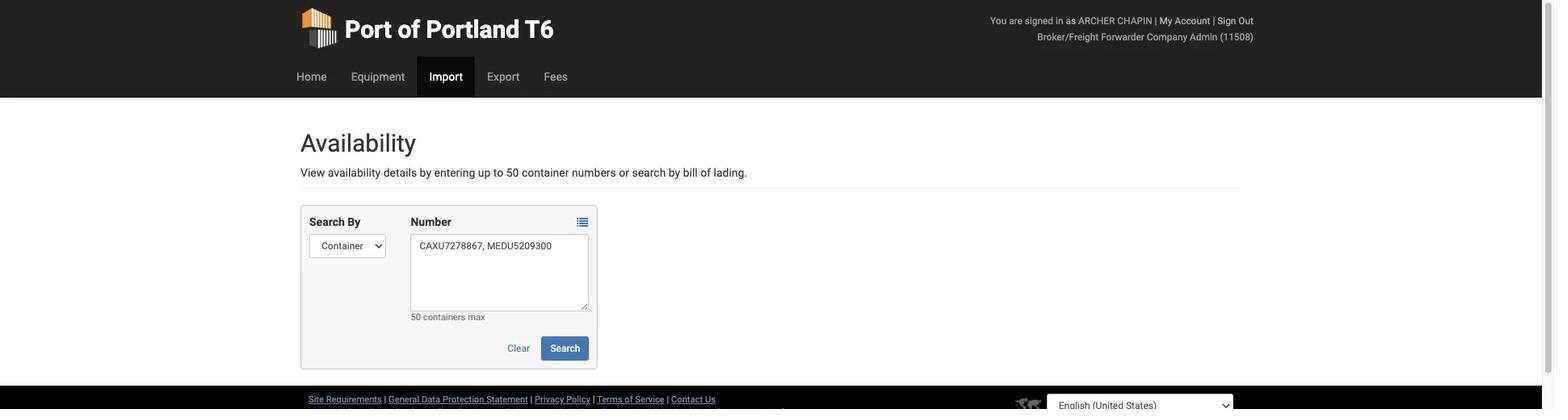 Task type: locate. For each thing, give the bounding box(es) containing it.
search
[[310, 216, 345, 229], [551, 343, 580, 355]]

1 horizontal spatial 50
[[506, 166, 519, 179]]

view availability details by entering up to 50 container numbers or search by bill of lading.
[[301, 166, 748, 179]]

search for search by
[[310, 216, 345, 229]]

out
[[1239, 15, 1254, 27]]

50
[[506, 166, 519, 179], [411, 313, 421, 323]]

search right clear button
[[551, 343, 580, 355]]

of
[[398, 15, 420, 44], [701, 166, 711, 179], [625, 395, 633, 406]]

1 vertical spatial search
[[551, 343, 580, 355]]

50 containers max
[[411, 313, 485, 323]]

clear
[[508, 343, 530, 355]]

of right the port
[[398, 15, 420, 44]]

search left by
[[310, 216, 345, 229]]

0 horizontal spatial 50
[[411, 313, 421, 323]]

my account link
[[1160, 15, 1211, 27]]

| left sign
[[1213, 15, 1216, 27]]

availability
[[301, 129, 416, 158]]

1 horizontal spatial by
[[669, 166, 681, 179]]

1 horizontal spatial search
[[551, 343, 580, 355]]

of right terms
[[625, 395, 633, 406]]

general
[[389, 395, 420, 406]]

search inside button
[[551, 343, 580, 355]]

view
[[301, 166, 325, 179]]

home button
[[284, 57, 339, 97]]

availability
[[328, 166, 381, 179]]

| left my
[[1155, 15, 1158, 27]]

in
[[1056, 15, 1064, 27]]

forwarder
[[1102, 32, 1145, 43]]

general data protection statement link
[[389, 395, 528, 406]]

1 horizontal spatial of
[[625, 395, 633, 406]]

containers
[[423, 313, 466, 323]]

1 vertical spatial 50
[[411, 313, 421, 323]]

|
[[1155, 15, 1158, 27], [1213, 15, 1216, 27], [384, 395, 387, 406], [531, 395, 533, 406], [593, 395, 595, 406], [667, 395, 669, 406]]

search for search
[[551, 343, 580, 355]]

1 vertical spatial of
[[701, 166, 711, 179]]

terms
[[597, 395, 623, 406]]

by left bill
[[669, 166, 681, 179]]

0 vertical spatial of
[[398, 15, 420, 44]]

50 left containers
[[411, 313, 421, 323]]

0 horizontal spatial by
[[420, 166, 432, 179]]

protection
[[443, 395, 484, 406]]

2 by from the left
[[669, 166, 681, 179]]

contact
[[672, 395, 703, 406]]

export
[[487, 70, 520, 83]]

site requirements | general data protection statement | privacy policy | terms of service | contact us
[[309, 395, 716, 406]]

port of portland t6 link
[[301, 0, 554, 57]]

you are signed in as archer chapin | my account | sign out broker/freight forwarder company admin (11508)
[[991, 15, 1254, 43]]

t6
[[525, 15, 554, 44]]

portland
[[426, 15, 520, 44]]

Number text field
[[411, 234, 589, 312]]

of right bill
[[701, 166, 711, 179]]

| right service
[[667, 395, 669, 406]]

policy
[[566, 395, 591, 406]]

search
[[632, 166, 666, 179]]

contact us link
[[672, 395, 716, 406]]

service
[[635, 395, 665, 406]]

by
[[420, 166, 432, 179], [669, 166, 681, 179]]

us
[[705, 395, 716, 406]]

my
[[1160, 15, 1173, 27]]

50 right to
[[506, 166, 519, 179]]

statement
[[487, 395, 528, 406]]

by right the details
[[420, 166, 432, 179]]

fees
[[544, 70, 568, 83]]

0 vertical spatial search
[[310, 216, 345, 229]]

1 by from the left
[[420, 166, 432, 179]]

privacy policy link
[[535, 395, 591, 406]]

entering
[[434, 166, 475, 179]]

0 horizontal spatial search
[[310, 216, 345, 229]]

2 vertical spatial of
[[625, 395, 633, 406]]



Task type: vqa. For each thing, say whether or not it's contained in the screenshot.
outside
no



Task type: describe. For each thing, give the bounding box(es) containing it.
| left privacy on the bottom left of page
[[531, 395, 533, 406]]

port
[[345, 15, 392, 44]]

import button
[[417, 57, 475, 97]]

| left general
[[384, 395, 387, 406]]

max
[[468, 313, 485, 323]]

number
[[411, 216, 452, 229]]

sign out link
[[1218, 15, 1254, 27]]

show list image
[[577, 218, 589, 229]]

signed
[[1025, 15, 1054, 27]]

search by
[[310, 216, 361, 229]]

details
[[384, 166, 417, 179]]

as
[[1066, 15, 1076, 27]]

0 horizontal spatial of
[[398, 15, 420, 44]]

company
[[1147, 32, 1188, 43]]

requirements
[[326, 395, 382, 406]]

up
[[478, 166, 491, 179]]

| right policy
[[593, 395, 595, 406]]

data
[[422, 395, 441, 406]]

admin
[[1190, 32, 1218, 43]]

search button
[[542, 337, 589, 361]]

home
[[297, 70, 327, 83]]

chapin
[[1118, 15, 1153, 27]]

equipment button
[[339, 57, 417, 97]]

to
[[494, 166, 504, 179]]

container
[[522, 166, 569, 179]]

archer
[[1079, 15, 1116, 27]]

fees button
[[532, 57, 580, 97]]

export button
[[475, 57, 532, 97]]

(11508)
[[1221, 32, 1254, 43]]

site requirements link
[[309, 395, 382, 406]]

by
[[348, 216, 361, 229]]

broker/freight
[[1038, 32, 1099, 43]]

lading.
[[714, 166, 748, 179]]

sign
[[1218, 15, 1237, 27]]

port of portland t6
[[345, 15, 554, 44]]

or
[[619, 166, 630, 179]]

import
[[429, 70, 463, 83]]

site
[[309, 395, 324, 406]]

account
[[1175, 15, 1211, 27]]

0 vertical spatial 50
[[506, 166, 519, 179]]

2 horizontal spatial of
[[701, 166, 711, 179]]

bill
[[683, 166, 698, 179]]

clear button
[[499, 337, 539, 361]]

you
[[991, 15, 1007, 27]]

terms of service link
[[597, 395, 665, 406]]

numbers
[[572, 166, 616, 179]]

are
[[1009, 15, 1023, 27]]

privacy
[[535, 395, 564, 406]]

equipment
[[351, 70, 405, 83]]



